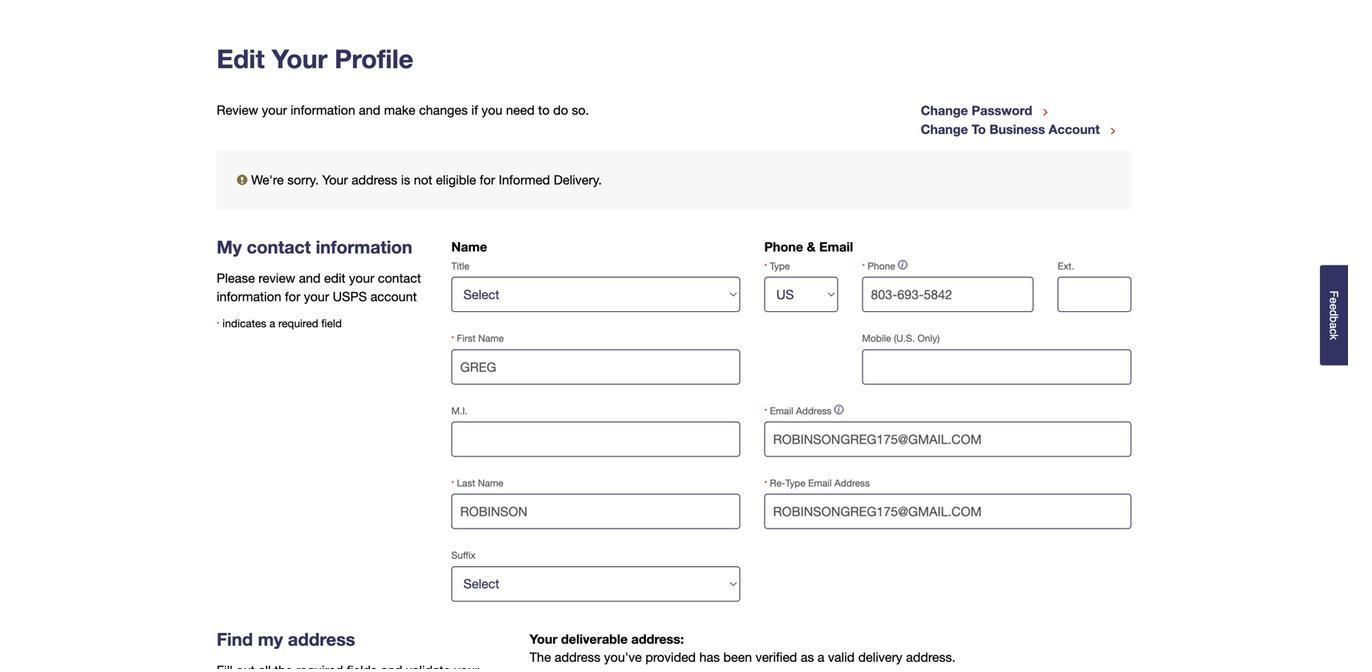 Task type: describe. For each thing, give the bounding box(es) containing it.
address left is
[[352, 172, 398, 187]]

change to business account
[[921, 121, 1104, 137]]

2 vertical spatial email
[[808, 478, 832, 489]]

suffix
[[451, 550, 476, 561]]

information inside please review and edit your contact information for your usps account
[[217, 289, 281, 304]]

review
[[259, 270, 295, 286]]

* for indicates
[[217, 320, 220, 329]]

0 horizontal spatial a
[[269, 317, 275, 330]]

phone & email
[[765, 239, 853, 254]]

1 vertical spatial your
[[349, 270, 374, 286]]

tool tip image for phone
[[898, 260, 908, 270]]

account
[[371, 289, 417, 304]]

c
[[1328, 329, 1341, 334]]

* for email
[[765, 407, 767, 416]]

exclamation sign image
[[237, 175, 248, 186]]

name for last
[[478, 478, 504, 489]]

f e e d b a c k
[[1328, 291, 1341, 340]]

to
[[538, 102, 550, 118]]

address inside 'your deliverable address: the address you've provided has been verified as a valid delivery address.'
[[555, 650, 601, 665]]

1 e from the top
[[1328, 297, 1341, 304]]

change for change password
[[921, 102, 968, 118]]

* for re-
[[765, 479, 767, 488]]

please
[[217, 270, 255, 286]]

account
[[1049, 121, 1100, 137]]

sorry.
[[287, 172, 319, 187]]

my
[[258, 629, 283, 650]]

only)
[[918, 333, 940, 344]]

we're sorry.                                           your address is not eligible for informed delivery.
[[248, 172, 602, 187]]

* type
[[765, 261, 790, 272]]

ext.
[[1058, 261, 1075, 272]]

b
[[1328, 316, 1341, 322]]

please review and edit your contact information for your usps account
[[217, 270, 421, 304]]

we're
[[251, 172, 284, 187]]

you've
[[604, 650, 642, 665]]

field
[[321, 317, 342, 330]]

Mobile (U.S. Only) telephone field
[[862, 349, 1132, 385]]

changes
[[419, 102, 468, 118]]

the
[[530, 650, 551, 665]]

0 vertical spatial your
[[272, 43, 328, 74]]

m.i.
[[451, 405, 468, 416]]

address:
[[632, 631, 684, 647]]

change for change to business account
[[921, 121, 968, 137]]

valid
[[828, 650, 855, 665]]

M.I. text field
[[451, 422, 740, 457]]

0 vertical spatial name
[[451, 239, 487, 254]]

1 vertical spatial email
[[770, 405, 794, 416]]

mobile (u.s. only)
[[862, 333, 940, 344]]

been
[[724, 650, 752, 665]]

* for first
[[451, 334, 454, 344]]

find my address
[[217, 629, 355, 650]]

if
[[471, 102, 478, 118]]

k
[[1328, 334, 1341, 340]]

&
[[807, 239, 816, 254]]

profile
[[335, 43, 414, 74]]

usps
[[333, 289, 367, 304]]

name for first
[[478, 333, 504, 344]]

* for phone
[[862, 262, 865, 271]]

a inside 'your deliverable address: the address you've provided has been verified as a valid delivery address.'
[[818, 650, 825, 665]]

* for last
[[451, 479, 454, 488]]

d
[[1328, 310, 1341, 316]]

as
[[801, 650, 814, 665]]

1 vertical spatial phone
[[868, 261, 895, 272]]

0 vertical spatial phone
[[765, 239, 804, 254]]

delivery.
[[554, 172, 602, 187]]

tool tip image for email address
[[834, 405, 844, 414]]

deliverable
[[561, 631, 628, 647]]

a inside button
[[1328, 322, 1341, 329]]

so.
[[572, 102, 589, 118]]

edit your profile
[[217, 43, 414, 74]]

informed
[[499, 172, 550, 187]]

f
[[1328, 291, 1341, 297]]

eligible
[[436, 172, 476, 187]]

review
[[217, 102, 258, 118]]

edit
[[217, 43, 265, 74]]

re-
[[770, 478, 786, 489]]

to
[[972, 121, 986, 137]]

menu right image
[[1042, 109, 1049, 117]]

your deliverable address: the address you've provided has been verified as a valid delivery address.
[[530, 631, 956, 665]]



Task type: locate. For each thing, give the bounding box(es) containing it.
name right last
[[478, 478, 504, 489]]

change
[[921, 102, 968, 118], [921, 121, 968, 137]]

information
[[291, 102, 355, 118], [316, 236, 413, 257], [217, 289, 281, 304]]

verified
[[756, 650, 797, 665]]

Ext. telephone field
[[1058, 277, 1132, 312]]

name up title
[[451, 239, 487, 254]]

None email field
[[765, 422, 1132, 457], [765, 494, 1132, 529], [765, 422, 1132, 457], [765, 494, 1132, 529]]

do
[[553, 102, 568, 118]]

1 vertical spatial change
[[921, 121, 968, 137]]

find
[[217, 629, 253, 650]]

0 vertical spatial your
[[262, 102, 287, 118]]

you
[[482, 102, 503, 118]]

e up d
[[1328, 297, 1341, 304]]

my
[[217, 236, 242, 257]]

0 horizontal spatial tool tip image
[[834, 405, 844, 414]]

password
[[972, 102, 1033, 118]]

0 vertical spatial contact
[[247, 236, 311, 257]]

1 vertical spatial your
[[322, 172, 348, 187]]

your up 'the'
[[530, 631, 558, 647]]

a up k
[[1328, 322, 1341, 329]]

address right my
[[288, 629, 355, 650]]

e
[[1328, 297, 1341, 304], [1328, 304, 1341, 310]]

0 vertical spatial email
[[819, 239, 853, 254]]

your right sorry. in the top of the page
[[322, 172, 348, 187]]

2 e from the top
[[1328, 304, 1341, 310]]

type
[[770, 261, 790, 272], [786, 478, 806, 489]]

name
[[451, 239, 487, 254], [478, 333, 504, 344], [478, 478, 504, 489]]

1 vertical spatial tool tip image
[[834, 405, 844, 414]]

2 vertical spatial your
[[530, 631, 558, 647]]

and left make
[[359, 102, 381, 118]]

information for contact
[[316, 236, 413, 257]]

mobile
[[862, 333, 891, 344]]

None telephone field
[[862, 277, 1034, 312]]

contact up 'account'
[[378, 270, 421, 286]]

information for your
[[291, 102, 355, 118]]

information down edit your profile
[[291, 102, 355, 118]]

1 horizontal spatial tool tip image
[[898, 260, 908, 270]]

* last name
[[451, 478, 504, 489]]

* first name
[[451, 333, 504, 344]]

0 vertical spatial tool tip image
[[898, 260, 908, 270]]

not
[[414, 172, 432, 187]]

1 vertical spatial for
[[285, 289, 300, 304]]

your right review
[[262, 102, 287, 118]]

a left required on the left top of the page
[[269, 317, 275, 330]]

0 vertical spatial address
[[796, 405, 832, 416]]

0 vertical spatial information
[[291, 102, 355, 118]]

* phone
[[862, 261, 898, 272]]

* inside * indicates a required field
[[217, 320, 220, 329]]

0 vertical spatial for
[[480, 172, 495, 187]]

business
[[990, 121, 1045, 137]]

title
[[451, 261, 469, 272]]

your right edit
[[272, 43, 328, 74]]

email
[[819, 239, 853, 254], [770, 405, 794, 416], [808, 478, 832, 489]]

last
[[457, 478, 475, 489]]

change left "password"
[[921, 102, 968, 118]]

1 horizontal spatial phone
[[868, 261, 895, 272]]

for for your
[[285, 289, 300, 304]]

type down phone & email
[[770, 261, 790, 272]]

1 horizontal spatial a
[[818, 650, 825, 665]]

* inside * re-type email address
[[765, 479, 767, 488]]

contact inside please review and edit your contact information for your usps account
[[378, 270, 421, 286]]

(u.s.
[[894, 333, 915, 344]]

menu right image
[[1109, 128, 1117, 135]]

0 vertical spatial and
[[359, 102, 381, 118]]

None text field
[[451, 494, 740, 529]]

f e e d b a c k button
[[1320, 265, 1348, 365]]

edit
[[324, 270, 346, 286]]

0 horizontal spatial address
[[796, 405, 832, 416]]

1 vertical spatial address
[[835, 478, 870, 489]]

2 vertical spatial name
[[478, 478, 504, 489]]

0 horizontal spatial contact
[[247, 236, 311, 257]]

name right first
[[478, 333, 504, 344]]

your
[[262, 102, 287, 118], [349, 270, 374, 286], [304, 289, 329, 304]]

1 vertical spatial contact
[[378, 270, 421, 286]]

1 change from the top
[[921, 102, 968, 118]]

your down edit
[[304, 289, 329, 304]]

2 horizontal spatial your
[[349, 270, 374, 286]]

need
[[506, 102, 535, 118]]

1 horizontal spatial address
[[835, 478, 870, 489]]

e up b
[[1328, 304, 1341, 310]]

* inside * last name
[[451, 479, 454, 488]]

* inside "* phone"
[[862, 262, 865, 271]]

email up re-
[[770, 405, 794, 416]]

review your information and make changes if you need to do so.
[[217, 102, 589, 118]]

has
[[700, 650, 720, 665]]

phone up * type
[[765, 239, 804, 254]]

information up edit
[[316, 236, 413, 257]]

2 horizontal spatial a
[[1328, 322, 1341, 329]]

* re-type email address
[[765, 478, 870, 489]]

my contact information
[[217, 236, 413, 257]]

None text field
[[451, 349, 740, 385]]

1 horizontal spatial contact
[[378, 270, 421, 286]]

and
[[359, 102, 381, 118], [299, 270, 321, 286]]

address right re-
[[835, 478, 870, 489]]

delivery
[[858, 650, 903, 665]]

1 horizontal spatial for
[[480, 172, 495, 187]]

0 horizontal spatial and
[[299, 270, 321, 286]]

make
[[384, 102, 416, 118]]

provided
[[646, 650, 696, 665]]

0 vertical spatial change
[[921, 102, 968, 118]]

for for informed
[[480, 172, 495, 187]]

* indicates a required field
[[217, 317, 342, 330]]

1 horizontal spatial your
[[304, 289, 329, 304]]

1 vertical spatial and
[[299, 270, 321, 286]]

required
[[278, 317, 318, 330]]

* for type
[[765, 262, 767, 271]]

and left edit
[[299, 270, 321, 286]]

your up usps at top left
[[349, 270, 374, 286]]

for right eligible
[[480, 172, 495, 187]]

* inside * email address
[[765, 407, 767, 416]]

phone
[[765, 239, 804, 254], [868, 261, 895, 272]]

type down * email address
[[786, 478, 806, 489]]

0 horizontal spatial your
[[262, 102, 287, 118]]

2 change from the top
[[921, 121, 968, 137]]

* inside * type
[[765, 262, 767, 271]]

for inside please review and edit your contact information for your usps account
[[285, 289, 300, 304]]

tool tip image up * re-type email address on the right bottom of the page
[[834, 405, 844, 414]]

change password link
[[921, 102, 1049, 118]]

for
[[480, 172, 495, 187], [285, 289, 300, 304]]

contact up review
[[247, 236, 311, 257]]

1 vertical spatial name
[[478, 333, 504, 344]]

1 horizontal spatial and
[[359, 102, 381, 118]]

change password
[[921, 102, 1036, 118]]

change left to
[[921, 121, 968, 137]]

email right re-
[[808, 478, 832, 489]]

tool tip image up (u.s.
[[898, 260, 908, 270]]

address
[[352, 172, 398, 187], [288, 629, 355, 650], [555, 650, 601, 665]]

*
[[765, 262, 767, 271], [862, 262, 865, 271], [217, 320, 220, 329], [451, 334, 454, 344], [765, 407, 767, 416], [451, 479, 454, 488], [765, 479, 767, 488]]

2 vertical spatial your
[[304, 289, 329, 304]]

your inside 'your deliverable address: the address you've provided has been verified as a valid delivery address.'
[[530, 631, 558, 647]]

* inside * first name
[[451, 334, 454, 344]]

information down please
[[217, 289, 281, 304]]

contact
[[247, 236, 311, 257], [378, 270, 421, 286]]

address up * re-type email address on the right bottom of the page
[[796, 405, 832, 416]]

1 vertical spatial type
[[786, 478, 806, 489]]

and inside please review and edit your contact information for your usps account
[[299, 270, 321, 286]]

your
[[272, 43, 328, 74], [322, 172, 348, 187], [530, 631, 558, 647]]

0 horizontal spatial phone
[[765, 239, 804, 254]]

change to business account link
[[921, 121, 1117, 137]]

a
[[269, 317, 275, 330], [1328, 322, 1341, 329], [818, 650, 825, 665]]

* email address
[[765, 405, 834, 416]]

2 vertical spatial information
[[217, 289, 281, 304]]

indicates
[[223, 317, 266, 330]]

0 vertical spatial type
[[770, 261, 790, 272]]

address.
[[906, 650, 956, 665]]

phone up mobile
[[868, 261, 895, 272]]

address
[[796, 405, 832, 416], [835, 478, 870, 489]]

first
[[457, 333, 476, 344]]

a right as
[[818, 650, 825, 665]]

0 horizontal spatial for
[[285, 289, 300, 304]]

tool tip image
[[898, 260, 908, 270], [834, 405, 844, 414]]

address down deliverable
[[555, 650, 601, 665]]

is
[[401, 172, 410, 187]]

email right &
[[819, 239, 853, 254]]

1 vertical spatial information
[[316, 236, 413, 257]]

for down review
[[285, 289, 300, 304]]



Task type: vqa. For each thing, say whether or not it's contained in the screenshot.
required
yes



